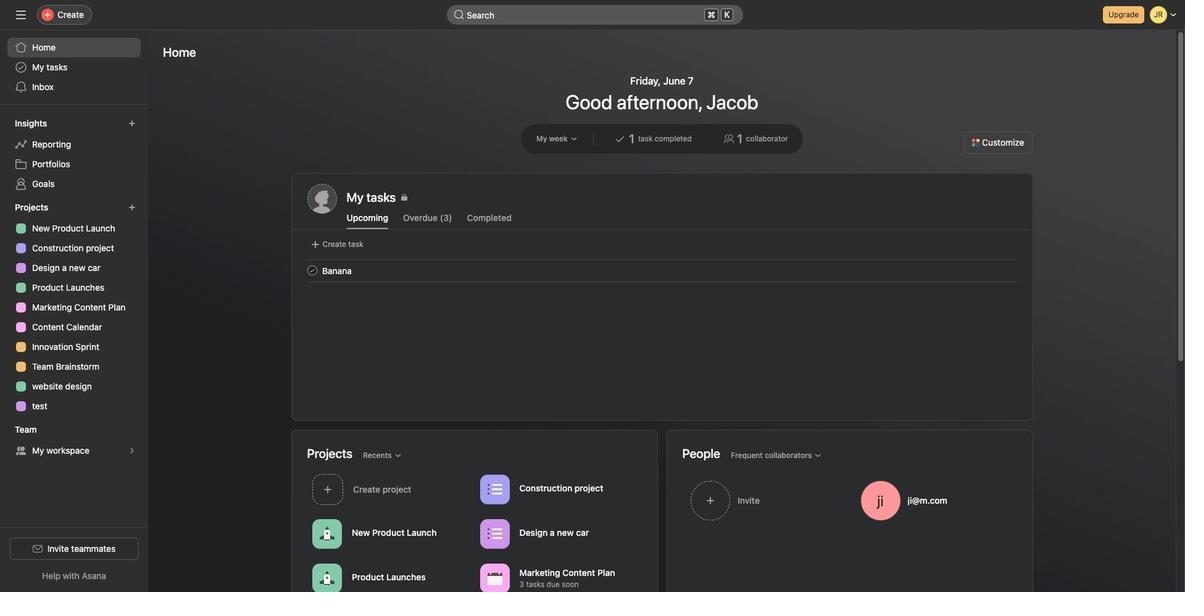Task type: vqa. For each thing, say whether or not it's contained in the screenshot.
Teams element
yes



Task type: describe. For each thing, give the bounding box(es) containing it.
global element
[[0, 30, 148, 104]]

insights element
[[0, 112, 148, 196]]

hide sidebar image
[[16, 10, 26, 20]]

Mark complete checkbox
[[305, 263, 319, 278]]

isinverse image
[[454, 10, 464, 20]]

1 vertical spatial list item
[[307, 470, 475, 508]]

rocket image
[[319, 571, 334, 586]]

rocket image
[[319, 526, 334, 541]]

Search tasks, projects, and more text field
[[447, 5, 743, 25]]

add profile photo image
[[307, 184, 337, 214]]

see details, my workspace image
[[128, 447, 136, 454]]



Task type: locate. For each thing, give the bounding box(es) containing it.
new project or portfolio image
[[128, 204, 136, 211]]

list image
[[487, 526, 502, 541]]

mark complete image
[[305, 263, 319, 278]]

0 vertical spatial list item
[[292, 259, 1033, 282]]

teams element
[[0, 419, 148, 463]]

projects element
[[0, 196, 148, 419]]

None field
[[447, 5, 743, 25]]

calendar image
[[487, 571, 502, 586]]

list item
[[292, 259, 1033, 282], [307, 470, 475, 508]]

list image
[[487, 482, 502, 497]]

new insights image
[[128, 120, 136, 127]]



